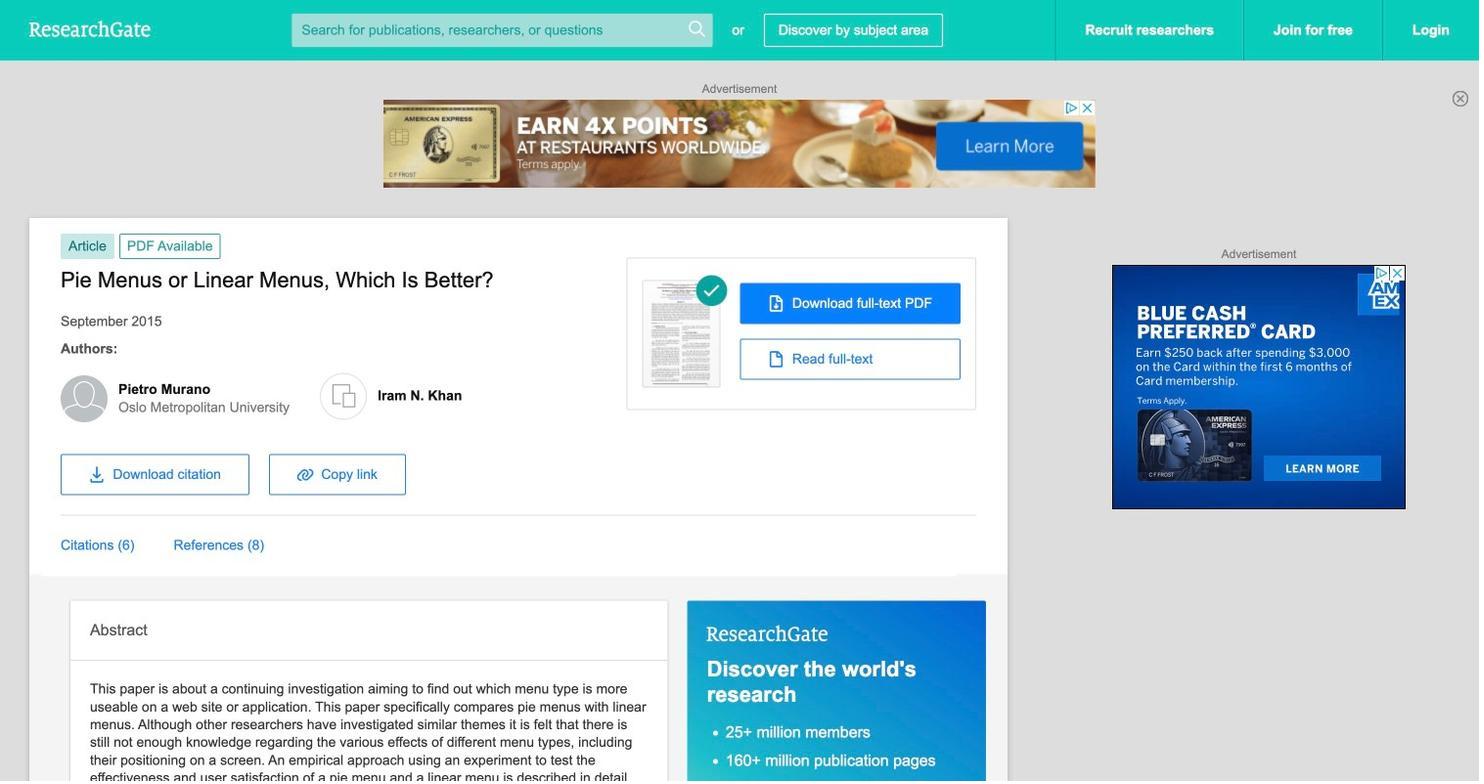 Task type: vqa. For each thing, say whether or not it's contained in the screenshot.
Search for publications, researchers, or questions field
yes



Task type: describe. For each thing, give the bounding box(es) containing it.
iram n. khan image
[[320, 373, 367, 420]]

0 horizontal spatial researchgate logo image
[[29, 20, 151, 37]]

Search for publications, researchers, or questions field
[[292, 14, 713, 47]]

1 horizontal spatial advertisement element
[[1113, 265, 1406, 510]]

0 vertical spatial advertisement element
[[384, 100, 1096, 188]]

size s image
[[687, 19, 707, 39]]



Task type: locate. For each thing, give the bounding box(es) containing it.
advertisement element
[[384, 100, 1096, 188], [1113, 265, 1406, 510]]

menu bar
[[41, 516, 896, 577]]

main content
[[29, 218, 1479, 782]]

1 vertical spatial researchgate logo image
[[707, 626, 828, 642]]

0 horizontal spatial advertisement element
[[384, 100, 1096, 188]]

1 vertical spatial advertisement element
[[1113, 265, 1406, 510]]

0 vertical spatial researchgate logo image
[[29, 20, 151, 37]]

researchgate logo image
[[29, 20, 151, 37], [707, 626, 828, 642]]

pietro murano at oslo metropolitan university image
[[61, 376, 108, 422]]

1 horizontal spatial researchgate logo image
[[707, 626, 828, 642]]

navigation
[[41, 445, 977, 577]]



